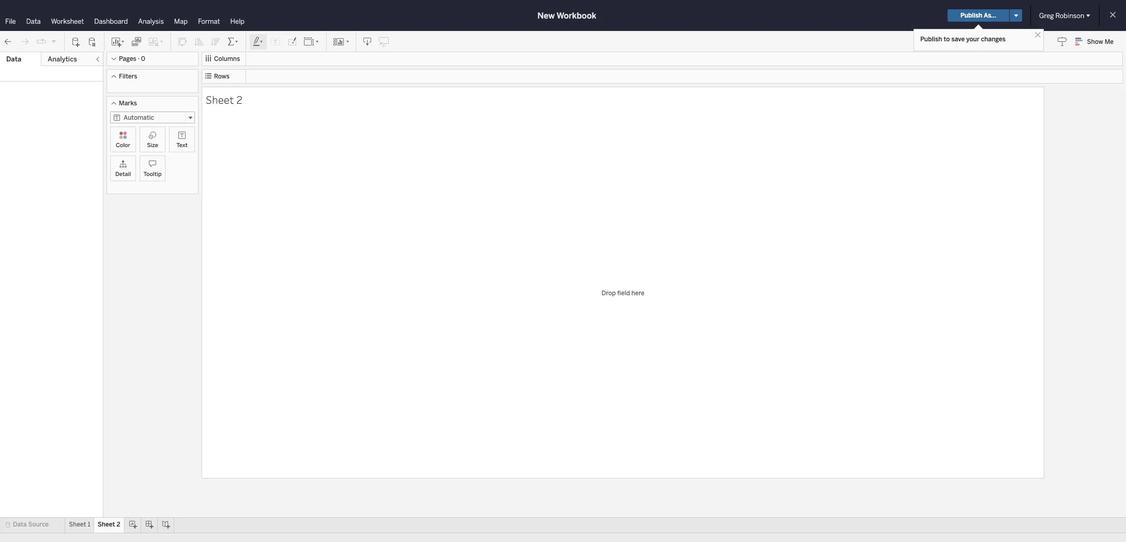 Task type: describe. For each thing, give the bounding box(es) containing it.
show me button
[[1071, 34, 1123, 50]]

1 horizontal spatial replay animation image
[[51, 38, 57, 44]]

show
[[1087, 38, 1103, 46]]

new workbook
[[538, 11, 596, 20]]

size
[[147, 142, 158, 149]]

drop
[[602, 290, 616, 297]]

source
[[28, 522, 49, 529]]

dashboard
[[94, 18, 128, 25]]

analysis
[[138, 18, 164, 25]]

map
[[174, 18, 188, 25]]

undo image
[[3, 36, 13, 47]]

new
[[538, 11, 555, 20]]

filters
[[119, 73, 137, 80]]

data source
[[13, 522, 49, 529]]

highlight image
[[252, 36, 264, 47]]

worksheet
[[51, 18, 84, 25]]

save
[[952, 36, 965, 43]]

collapse image
[[95, 56, 101, 63]]

new data source image
[[71, 36, 81, 47]]

columns
[[214, 55, 240, 63]]

show me
[[1087, 38, 1114, 46]]

duplicate image
[[131, 36, 142, 47]]

0 horizontal spatial sheet
[[69, 522, 86, 529]]

drop field here
[[602, 290, 644, 297]]

totals image
[[227, 36, 239, 47]]

to
[[944, 36, 950, 43]]

greg robinson
[[1039, 12, 1084, 19]]

publish as...
[[961, 12, 996, 19]]

your
[[966, 36, 980, 43]]

redo image
[[20, 36, 30, 47]]

publish as... button
[[948, 9, 1009, 22]]

0 vertical spatial 2
[[236, 92, 242, 107]]

publish to save your changes
[[920, 36, 1006, 43]]

0 horizontal spatial sheet 2
[[98, 522, 120, 529]]

help
[[230, 18, 245, 25]]

0 horizontal spatial replay animation image
[[36, 36, 47, 47]]



Task type: vqa. For each thing, say whether or not it's contained in the screenshot.
show labels icon
yes



Task type: locate. For each thing, give the bounding box(es) containing it.
format
[[198, 18, 220, 25]]

1 horizontal spatial publish
[[961, 12, 982, 19]]

download image
[[362, 36, 373, 47]]

field
[[617, 290, 630, 297]]

publish for publish as...
[[961, 12, 982, 19]]

1 horizontal spatial sheet
[[98, 522, 115, 529]]

pages
[[119, 55, 136, 63]]

sheet down rows
[[206, 92, 234, 107]]

1 horizontal spatial 2
[[236, 92, 242, 107]]

new worksheet image
[[111, 36, 125, 47]]

clear sheet image
[[148, 36, 164, 47]]

rows
[[214, 73, 230, 80]]

here
[[631, 290, 644, 297]]

workbook
[[557, 11, 596, 20]]

show/hide cards image
[[333, 36, 350, 47]]

0 horizontal spatial 2
[[117, 522, 120, 529]]

1 vertical spatial 2
[[117, 522, 120, 529]]

sheet right 1
[[98, 522, 115, 529]]

tooltip
[[143, 171, 162, 178]]

sort descending image
[[210, 36, 221, 47]]

file
[[5, 18, 16, 25]]

publish left the to
[[920, 36, 942, 43]]

color
[[116, 142, 130, 149]]

close image
[[1033, 30, 1043, 40]]

replay animation image
[[36, 36, 47, 47], [51, 38, 57, 44]]

publish for publish to save your changes
[[920, 36, 942, 43]]

replay animation image up analytics
[[51, 38, 57, 44]]

fit image
[[304, 36, 320, 47]]

0 horizontal spatial publish
[[920, 36, 942, 43]]

publish
[[961, 12, 982, 19], [920, 36, 942, 43]]

robinson
[[1056, 12, 1084, 19]]

sort ascending image
[[194, 36, 204, 47]]

2 right 1
[[117, 522, 120, 529]]

1 vertical spatial sheet 2
[[98, 522, 120, 529]]

sheet 1
[[69, 522, 90, 529]]

sheet 2 right 1
[[98, 522, 120, 529]]

pages · 0
[[119, 55, 145, 63]]

1
[[88, 522, 90, 529]]

to use edit in desktop, save the workbook outside of personal space image
[[379, 36, 389, 47]]

me
[[1105, 38, 1114, 46]]

detail
[[115, 171, 131, 178]]

data guide image
[[1057, 36, 1068, 47]]

0 vertical spatial sheet 2
[[206, 92, 242, 107]]

text
[[176, 142, 188, 149]]

0 vertical spatial data
[[26, 18, 41, 25]]

changes
[[981, 36, 1006, 43]]

1 vertical spatial data
[[6, 55, 21, 63]]

1 horizontal spatial sheet 2
[[206, 92, 242, 107]]

format workbook image
[[287, 36, 297, 47]]

swap rows and columns image
[[177, 36, 188, 47]]

0 vertical spatial publish
[[961, 12, 982, 19]]

2 horizontal spatial sheet
[[206, 92, 234, 107]]

2
[[236, 92, 242, 107], [117, 522, 120, 529]]

sheet
[[206, 92, 234, 107], [69, 522, 86, 529], [98, 522, 115, 529]]

sheet 2 down rows
[[206, 92, 242, 107]]

greg
[[1039, 12, 1054, 19]]

marks
[[119, 100, 137, 107]]

analytics
[[48, 55, 77, 63]]

data
[[26, 18, 41, 25], [6, 55, 21, 63], [13, 522, 27, 529]]

publish left as...
[[961, 12, 982, 19]]

2 down columns
[[236, 92, 242, 107]]

as...
[[984, 12, 996, 19]]

publish inside button
[[961, 12, 982, 19]]

·
[[138, 55, 140, 63]]

1 vertical spatial publish
[[920, 36, 942, 43]]

pause auto updates image
[[87, 36, 98, 47]]

data left source
[[13, 522, 27, 529]]

data down the undo image
[[6, 55, 21, 63]]

show labels image
[[270, 36, 281, 47]]

replay animation image right redo image
[[36, 36, 47, 47]]

data up redo image
[[26, 18, 41, 25]]

sheet 2
[[206, 92, 242, 107], [98, 522, 120, 529]]

0
[[141, 55, 145, 63]]

2 vertical spatial data
[[13, 522, 27, 529]]

sheet left 1
[[69, 522, 86, 529]]



